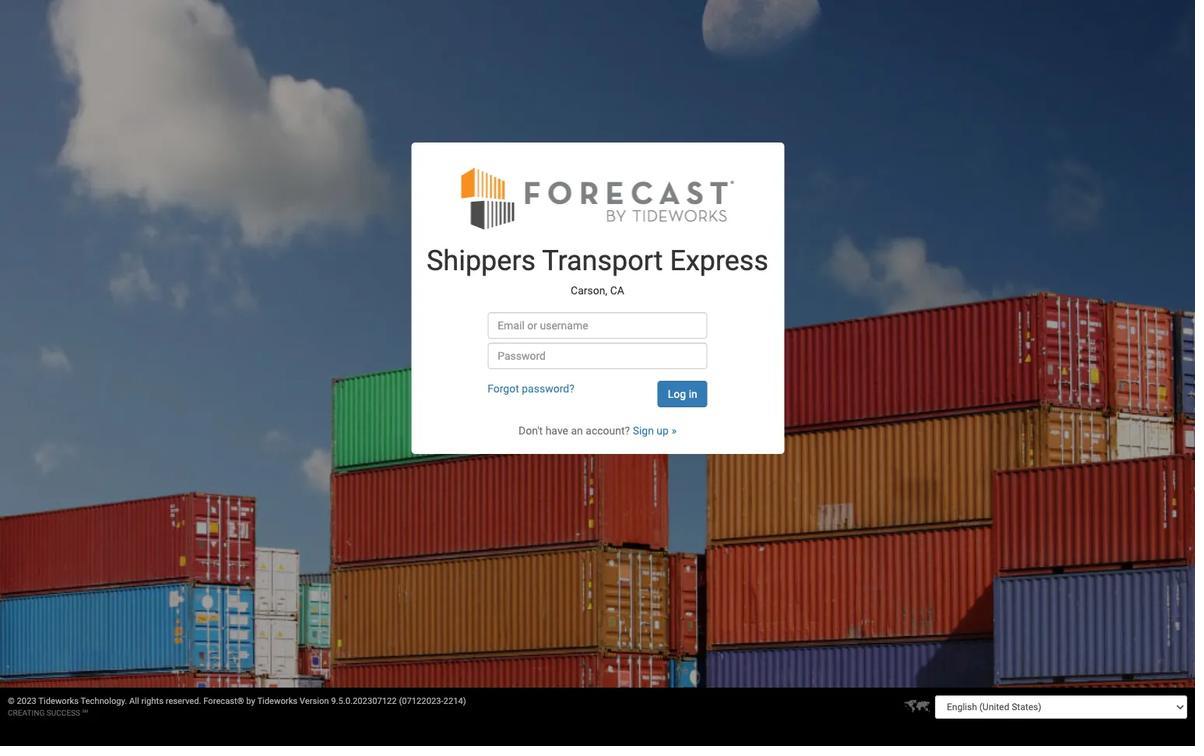 Task type: describe. For each thing, give the bounding box(es) containing it.
reserved.
[[166, 696, 201, 706]]

(07122023-
[[399, 696, 444, 706]]

creating
[[8, 709, 45, 717]]

ca
[[610, 284, 624, 297]]

1 tideworks from the left
[[38, 696, 79, 706]]

all
[[129, 696, 139, 706]]

rights
[[141, 696, 163, 706]]

log
[[668, 388, 686, 400]]

transport
[[542, 245, 663, 277]]

℠
[[82, 709, 88, 717]]

an
[[571, 425, 583, 437]]

carson,
[[571, 284, 608, 297]]

2214)
[[444, 696, 466, 706]]

Password password field
[[488, 343, 708, 369]]

© 2023 tideworks technology. all rights reserved. forecast® by tideworks version 9.5.0.202307122 (07122023-2214) creating success ℠
[[8, 696, 466, 717]]

forgot password? link
[[488, 383, 575, 395]]

don't have an account? sign up »
[[519, 425, 677, 437]]

»
[[672, 425, 677, 437]]

version
[[300, 696, 329, 706]]

success
[[47, 709, 80, 717]]

password?
[[522, 383, 575, 395]]

9.5.0.202307122
[[331, 696, 397, 706]]

up
[[657, 425, 669, 437]]

have
[[546, 425, 568, 437]]

2023
[[17, 696, 36, 706]]



Task type: locate. For each thing, give the bounding box(es) containing it.
tideworks right by
[[257, 696, 298, 706]]

shippers transport express carson, ca
[[427, 245, 769, 297]]

2 tideworks from the left
[[257, 696, 298, 706]]

Email or username text field
[[488, 312, 708, 339]]

sign
[[633, 425, 654, 437]]

in
[[689, 388, 698, 400]]

express
[[670, 245, 769, 277]]

sign up » link
[[633, 425, 677, 437]]

account?
[[586, 425, 630, 437]]

by
[[246, 696, 255, 706]]

technology.
[[81, 696, 127, 706]]

forgot
[[488, 383, 519, 395]]

1 horizontal spatial tideworks
[[257, 696, 298, 706]]

forgot password? log in
[[488, 383, 698, 400]]

log in button
[[658, 381, 708, 407]]

shippers
[[427, 245, 536, 277]]

0 horizontal spatial tideworks
[[38, 696, 79, 706]]

forecast®
[[203, 696, 244, 706]]

don't
[[519, 425, 543, 437]]

tideworks
[[38, 696, 79, 706], [257, 696, 298, 706]]

forecast® by tideworks image
[[461, 166, 734, 231]]

©
[[8, 696, 15, 706]]

tideworks up success
[[38, 696, 79, 706]]



